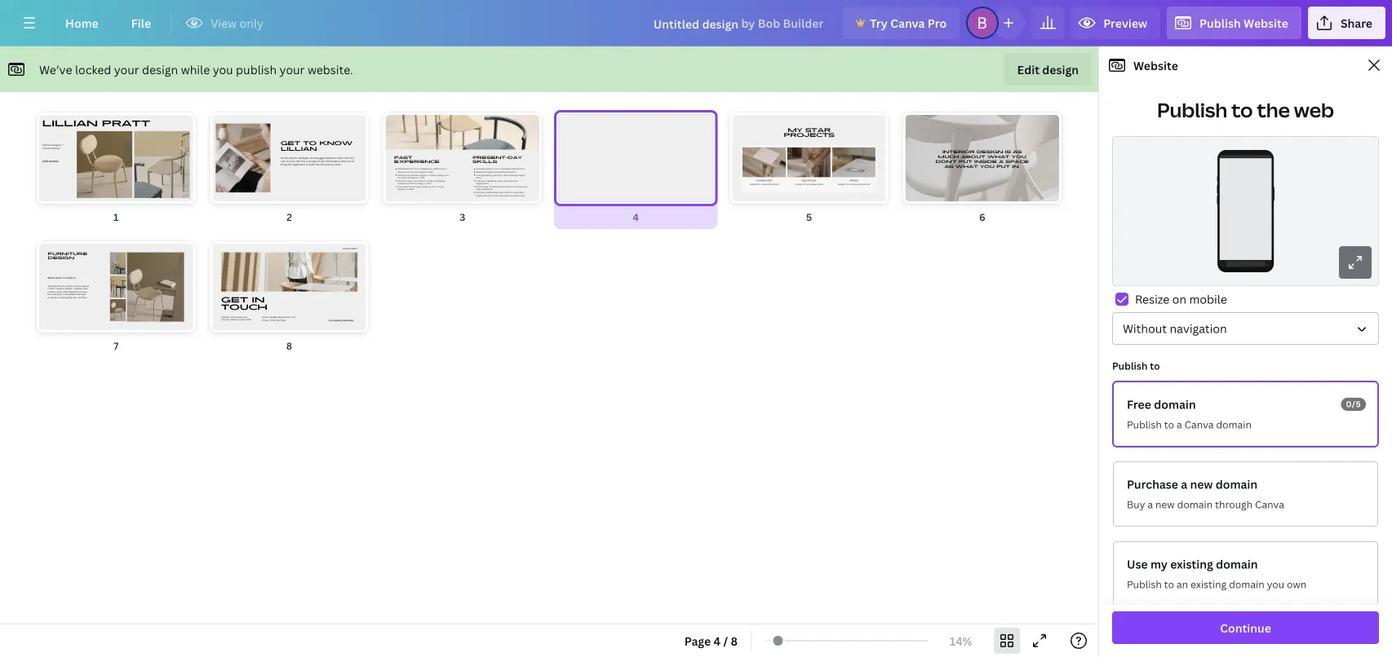Task type: describe. For each thing, give the bounding box(es) containing it.
don't
[[936, 159, 957, 164]]

publish website
[[1200, 15, 1289, 31]]

together,
[[73, 287, 83, 291]]

design for interior design is as much about what you don't put inside a space as what you put in.
[[977, 150, 1003, 154]]

creative
[[48, 290, 56, 294]]

institute inside the graduated from the trempleway academy with a bachelor of fine arts degree in 2020 obtained my master's degree in interior design from the same academy in 2022 became a part-time teacher at the trempleway institute for interior design in 2023 joined the dxcb design studio as an in-house designer in 2023
[[398, 182, 405, 186]]

amber
[[66, 284, 73, 288]]

1 horizontal spatial new
[[1190, 477, 1213, 492]]

both inside minimalist comforts working with the amber house required custom furniture design. together, their creative team and i designed furniture that was both comfortable and sleek, perfectly encapsulating their aesthetic.
[[57, 293, 62, 297]]

i inside minimalist comforts working with the amber house required custom furniture design. together, their creative team and i designed furniture that was both comfortable and sleek, perfectly encapsulating their aesthetic.
[[67, 290, 68, 294]]

aesthetic.
[[78, 296, 88, 300]]

work.
[[335, 163, 341, 167]]

8 inside page 4 / 8 button
[[731, 634, 738, 649]]

with inside minimalist comforts working with the amber house required custom furniture design. together, their creative team and i designed furniture that was both comfortable and sleek, perfectly encapsulating their aesthetic.
[[57, 284, 61, 288]]

for inside the graduated from the trempleway academy with a bachelor of fine arts degree in 2020 obtained my master's degree in interior design from the same academy in 2022 became a part-time teacher at the trempleway institute for interior design in 2023 joined the dxcb design studio as an in-house designer in 2023
[[406, 182, 409, 186]]

designed
[[69, 290, 78, 294]]

building inside assessing space, room, or builiding requirements reading, drawing, and editing blueprints conceptualizing, sketching, and rendering design plans adhering to building codes and inspection requirements determining the optimal placement of furniture and large appliances working collaboratively with clients to bring their residential and commercial space dreams to life
[[488, 180, 496, 183]]

the inside i'm an interior designer and blogger based in new york city. i am in love with the concept of zen minimalism and i try to bring this approach to both my life and my work.
[[301, 159, 305, 164]]

minimalist comforts working with the amber house required custom furniture design. together, their creative team and i designed furniture that was both comfortable and sleek, perfectly encapsulating their aesthetic.
[[48, 276, 89, 300]]

beauvois
[[802, 179, 810, 182]]

in left 2022
[[418, 177, 420, 180]]

interior down the academy
[[430, 174, 437, 177]]

city,
[[226, 319, 230, 322]]

resize
[[1135, 291, 1170, 307]]

concept
[[306, 159, 316, 164]]

house inside the became a part-time teacher at the trempleway institute for interior design in 2023 joined the dxcb design studio as an in-house designer in 2023
[[409, 100, 443, 118]]

publish for publish to the web
[[1157, 96, 1228, 123]]

large inside assessing space, room, or builiding requirements reading, drawing, and editing blueprints conceptualizing, sketching, and rendering design plans adhering to building codes and inspection requirements determining the optimal placement of furniture and large appliances working collaboratively with clients to bring their residential and commercial space dreams to life
[[476, 188, 481, 192]]

you down inside
[[980, 164, 995, 169]]

blueprints
[[506, 171, 516, 174]]

web
[[1294, 96, 1334, 123]]

was
[[53, 293, 57, 297]]

the inside adhering to building codes and inspection requirements determining the optimal placement of furniture and large appliances working collaboratively with clients to bring their residential and commercial space dreams to life
[[699, 100, 717, 118]]

share button
[[1308, 7, 1386, 39]]

amber
[[760, 179, 766, 182]]

dreams inside assessing space, room, or builiding requirements reading, drawing, and editing blueprints conceptualizing, sketching, and rendering design plans adhering to building codes and inspection requirements determining the optimal placement of furniture and large appliances working collaboratively with clients to bring their residential and commercial space dreams to life
[[511, 194, 519, 197]]

get for get to know lillian
[[281, 140, 300, 147]]

pro
[[928, 15, 947, 31]]

became inside the graduated from the trempleway academy with a bachelor of fine arts degree in 2020 obtained my master's degree in interior design from the same academy in 2022 became a part-time teacher at the trempleway institute for interior design in 2023 joined the dxcb design studio as an in-house designer in 2023
[[398, 180, 406, 183]]

studio inside the graduated from the trempleway academy with a bachelor of fine arts degree in 2020 obtained my master's degree in interior design from the same academy in 2022 became a part-time teacher at the trempleway institute for interior design in 2023 joined the dxcb design studio as an in-house designer in 2023
[[422, 185, 428, 189]]

use my existing domain publish to an existing domain you own
[[1127, 557, 1307, 591]]

interior inside the became a part-time teacher at the trempleway institute for interior design in 2023 joined the dxcb design studio as an in-house designer in 2023
[[246, 83, 285, 101]]

an inside i'm an interior designer and blogger based in new york city. i am in love with the concept of zen minimalism and i try to bring this approach to both my life and my work.
[[285, 156, 288, 160]]

a right 'purchase'
[[1181, 477, 1188, 492]]

joined inside the became a part-time teacher at the trempleway institute for interior design in 2023 joined the dxcb design studio as an in-house designer in 2023
[[179, 100, 217, 118]]

custom
[[48, 287, 56, 291]]

0 vertical spatial existing
[[1170, 557, 1213, 572]]

in left 2020
[[426, 171, 428, 174]]

my inside use my existing domain publish to an existing domain you own
[[1151, 557, 1168, 572]]

day
[[508, 156, 522, 160]]

file button
[[118, 7, 164, 39]]

know
[[319, 140, 352, 147]]

edit
[[1017, 62, 1040, 77]]

part- inside the graduated from the trempleway academy with a bachelor of fine arts degree in 2020 obtained my master's degree in interior design from the same academy in 2022 became a part-time teacher at the trempleway institute for interior design in 2023 joined the dxcb design studio as an in-house designer in 2023
[[408, 180, 414, 183]]

a left spa
[[761, 183, 762, 186]]

a right the academy
[[446, 168, 447, 171]]

large inside adhering to building codes and inspection requirements determining the optimal placement of furniture and large appliances working collaboratively with clients to bring their residential and commercial space dreams to life
[[627, 116, 656, 135]]

working inside minimalist comforts working with the amber house required custom furniture design. together, their creative team and i designed furniture that was both comfortable and sleek, perfectly encapsulating their aesthetic.
[[48, 284, 56, 288]]

design for a spa and retreat the amber house design for a boutique hotel beauvois place design for a restaurant and bar frucinni
[[750, 179, 870, 186]]

a down beauvois
[[806, 183, 808, 186]]

in right 2022
[[428, 174, 429, 177]]

designer inside the became a part-time teacher at the trempleway institute for interior design in 2023 joined the dxcb design studio as an in-house designer in 2023
[[179, 116, 228, 135]]

view
[[211, 15, 237, 31]]

interior
[[289, 156, 297, 160]]

interior inside interior designer + visual creative
[[42, 144, 50, 147]]

without navigation
[[1123, 321, 1227, 336]]

to inside get to know lillian
[[303, 140, 317, 147]]

retreat
[[772, 183, 779, 186]]

my left work. on the top left of the page
[[330, 163, 334, 167]]

2 horizontal spatial i
[[346, 159, 347, 164]]

1 horizontal spatial put
[[997, 164, 1010, 169]]

domain down through
[[1216, 557, 1258, 572]]

love
[[290, 159, 295, 164]]

main menu bar
[[0, 0, 1392, 47]]

as inside the became a part-time teacher at the trempleway institute for interior design in 2023 joined the dxcb design studio as an in-house designer in 2023
[[357, 100, 370, 118]]

1 horizontal spatial i
[[281, 159, 281, 164]]

in down 2022
[[424, 182, 426, 186]]

lillian pratt
[[42, 118, 150, 128]]

part- inside the became a part-time teacher at the trempleway institute for interior design in 2023 joined the dxcb design studio as an in-house designer in 2023
[[241, 66, 271, 85]]

commercial inside assessing space, room, or builiding requirements reading, drawing, and editing blueprints conceptualizing, sketching, and rendering design plans adhering to building codes and inspection requirements determining the optimal placement of furniture and large appliances working collaboratively with clients to bring their residential and commercial space dreams to life
[[492, 194, 504, 197]]

0 vertical spatial put
[[959, 159, 973, 164]]

adhering to building codes and inspection requirements determining the optimal placement of furniture and large appliances working collaboratively with clients to bring their residential and commercial space dreams to life
[[627, 66, 919, 168]]

publish inside use my existing domain publish to an existing domain you own
[[1127, 578, 1162, 591]]

publish to the web
[[1157, 96, 1334, 123]]

1 vertical spatial website
[[1134, 57, 1178, 73]]

furniture up aesthetic.
[[79, 290, 87, 294]]

life inside i'm an interior designer and blogger based in new york city. i am in love with the concept of zen minimalism and i try to bring this approach to both my life and my work.
[[320, 163, 324, 167]]

life inside assessing space, room, or builiding requirements reading, drawing, and editing blueprints conceptualizing, sketching, and rendering design plans adhering to building codes and inspection requirements determining the optimal placement of furniture and large appliances working collaboratively with clients to bring their residential and commercial space dreams to life
[[522, 194, 525, 197]]

became a part-time teacher at the trempleway institute for interior design in 2023 joined the dxcb design studio as an in-house designer in 2023
[[179, 66, 452, 135]]

graduated
[[398, 168, 409, 171]]

publish
[[236, 62, 277, 77]]

we've
[[39, 62, 72, 77]]

furniture inside assessing space, room, or builiding requirements reading, drawing, and editing blueprints conceptualizing, sketching, and rendering design plans adhering to building codes and inspection requirements determining the optimal placement of furniture and large appliances working collaboratively with clients to bring their residential and commercial space dreams to life
[[515, 185, 523, 189]]

teacher inside the graduated from the trempleway academy with a bachelor of fine arts degree in 2020 obtained my master's degree in interior design from the same academy in 2022 became a part-time teacher at the trempleway institute for interior design in 2023 joined the dxcb design studio as an in-house designer in 2023
[[419, 180, 426, 183]]

preview
[[1103, 15, 1148, 31]]

purchase
[[1127, 477, 1178, 492]]

my star projects
[[784, 126, 835, 138]]

in- inside the graduated from the trempleway academy with a bachelor of fine arts degree in 2020 obtained my master's degree in interior design from the same academy in 2022 became a part-time teacher at the trempleway institute for interior design in 2023 joined the dxcb design studio as an in-house designer in 2023
[[435, 185, 438, 189]]

on
[[1173, 291, 1187, 307]]

of inside the graduated from the trempleway academy with a bachelor of fine arts degree in 2020 obtained my master's degree in interior design from the same academy in 2022 became a part-time teacher at the trempleway institute for interior design in 2023 joined the dxcb design studio as an in-house designer in 2023
[[407, 171, 409, 174]]

approach
[[293, 163, 305, 167]]

comforts
[[63, 276, 76, 280]]

country
[[237, 319, 245, 322]]

a inside interior design is as much about what you don't put inside a space as what you put in.
[[999, 159, 1004, 164]]

you inside use my existing domain publish to an existing domain you own
[[1267, 578, 1285, 591]]

home
[[65, 15, 99, 31]]

collaboratively inside assessing space, room, or builiding requirements reading, drawing, and editing blueprints conceptualizing, sketching, and rendering design plans adhering to building codes and inspection requirements determining the optimal placement of furniture and large appliances working collaboratively with clients to bring their residential and commercial space dreams to life
[[485, 191, 499, 194]]

a inside the became a part-time teacher at the trempleway institute for interior design in 2023 joined the dxcb design studio as an in-house designer in 2023
[[229, 66, 237, 85]]

with inside assessing space, room, or builiding requirements reading, drawing, and editing blueprints conceptualizing, sketching, and rendering design plans adhering to building codes and inspection requirements determining the optimal placement of furniture and large appliances working collaboratively with clients to bring their residential and commercial space dreams to life
[[500, 191, 504, 194]]

in down publish
[[232, 116, 241, 135]]

without
[[1123, 321, 1167, 336]]

i'm
[[281, 156, 284, 160]]

0 vertical spatial what
[[988, 154, 1010, 159]]

in.
[[1012, 164, 1020, 169]]

1 vertical spatial from
[[445, 174, 449, 177]]

domain up through
[[1216, 477, 1258, 492]]

interior design is as much about what you don't put inside a space as what you put in.
[[936, 150, 1029, 169]]

space,
[[487, 168, 493, 171]]

drawing,
[[485, 171, 494, 174]]

inspection inside adhering to building codes and inspection requirements determining the optimal placement of furniture and large appliances working collaboratively with clients to bring their residential and commercial space dreams to life
[[809, 66, 867, 85]]

0 horizontal spatial requirements
[[476, 182, 489, 186]]

house inside 'design for a spa and retreat the amber house design for a boutique hotel beauvois place design for a restaurant and bar frucinni'
[[766, 179, 772, 182]]

with inside i'm an interior designer and blogger based in new york city. i am in love with the concept of zen minimalism and i try to bring this approach to both my life and my work.
[[296, 159, 301, 164]]

portfolio
[[49, 160, 59, 163]]

for inside the became a part-time teacher at the trempleway institute for interior design in 2023 joined the dxcb design studio as an in-house designer in 2023
[[227, 83, 242, 101]]

dxcb inside the became a part-time teacher at the trempleway institute for interior design in 2023 joined the dxcb design studio as an in-house designer in 2023
[[242, 100, 273, 118]]

arts
[[414, 171, 418, 174]]

of inside assessing space, room, or builiding requirements reading, drawing, and editing blueprints conceptualizing, sketching, and rendering design plans adhering to building codes and inspection requirements determining the optimal placement of furniture and large appliances working collaboratively with clients to bring their residential and commercial space dreams to life
[[512, 185, 514, 189]]

house inside the graduated from the trempleway academy with a bachelor of fine arts degree in 2020 obtained my master's degree in interior design from the same academy in 2022 became a part-time teacher at the trempleway institute for interior design in 2023 joined the dxcb design studio as an in-house designer in 2023
[[438, 185, 444, 189]]

through
[[1215, 498, 1253, 511]]

my inside the graduated from the trempleway academy with a bachelor of fine arts degree in 2020 obtained my master's degree in interior design from the same academy in 2022 became a part-time teacher at the trempleway institute for interior design in 2023 joined the dxcb design studio as an in-house designer in 2023
[[408, 174, 411, 177]]

an inside use my existing domain publish to an existing domain you own
[[1177, 578, 1188, 591]]

furniture design
[[48, 251, 87, 260]]

assessing
[[476, 168, 486, 171]]

0 vertical spatial 4
[[633, 210, 639, 224]]

resize on mobile
[[1135, 291, 1227, 307]]

bring inside i'm an interior designer and blogger based in new york city. i am in love with the concept of zen minimalism and i try to bring this approach to both my life and my work.
[[281, 163, 287, 167]]

(123)
[[270, 319, 275, 323]]

for left restaurant
[[845, 183, 848, 186]]

present-
[[473, 156, 508, 160]]

the inside 'design for a spa and retreat the amber house design for a boutique hotel beauvois place design for a restaurant and bar frucinni'
[[756, 179, 759, 182]]

2022
[[420, 177, 425, 180]]

1 vertical spatial what
[[956, 164, 978, 169]]

3
[[460, 210, 465, 224]]

design.
[[65, 287, 73, 291]]

edit design
[[1017, 62, 1079, 77]]

together
[[342, 319, 353, 322]]

studio inside the became a part-time teacher at the trempleway institute for interior design in 2023 joined the dxcb design studio as an in-house designer in 2023
[[318, 100, 353, 118]]

clients inside assessing space, room, or builiding requirements reading, drawing, and editing blueprints conceptualizing, sketching, and rendering design plans adhering to building codes and inspection requirements determining the optimal placement of furniture and large appliances working collaboratively with clients to bring their residential and commercial space dreams to life
[[504, 191, 511, 194]]

degree up 2022
[[419, 171, 426, 174]]

spa
[[763, 183, 767, 186]]

2025
[[42, 160, 48, 163]]

with inside adhering to building codes and inspection requirements determining the optimal placement of furniture and large appliances working collaboratively with clients to bring their residential and commercial space dreams to life
[[762, 133, 784, 151]]

2 your from the left
[[280, 62, 305, 77]]

a down frucinni on the top right of page
[[849, 183, 850, 186]]

adhering inside assessing space, room, or builiding requirements reading, drawing, and editing blueprints conceptualizing, sketching, and rendering design plans adhering to building codes and inspection requirements determining the optimal placement of furniture and large appliances working collaboratively with clients to bring their residential and commercial space dreams to life
[[476, 180, 485, 183]]

canva inside the purchase a new domain buy a new domain through canva
[[1255, 498, 1284, 511]]

to inside use my existing domain publish to an existing domain you own
[[1164, 578, 1174, 591]]

appliances inside assessing space, room, or builiding requirements reading, drawing, and editing blueprints conceptualizing, sketching, and rendering design plans adhering to building codes and inspection requirements determining the optimal placement of furniture and large appliances working collaboratively with clients to bring their residential and commercial space dreams to life
[[482, 188, 493, 192]]

0 vertical spatial from
[[409, 168, 414, 171]]

creative
[[50, 147, 60, 151]]

/
[[723, 634, 728, 649]]

master's
[[411, 174, 419, 177]]

0 horizontal spatial new
[[1156, 498, 1175, 511]]

both inside i'm an interior designer and blogger based in new york city. i am in love with the concept of zen minimalism and i try to bring this approach to both my life and my work.
[[309, 163, 315, 167]]

much
[[938, 154, 959, 159]]

1 vertical spatial existing
[[1191, 578, 1227, 591]]

trempleway inside the became a part-time teacher at the trempleway institute for interior design in 2023 joined the dxcb design studio as an in-house designer in 2023
[[384, 66, 452, 85]]

for down beauvois
[[803, 183, 806, 186]]

their inside adhering to building codes and inspection requirements determining the optimal placement of furniture and large appliances working collaboratively with clients to bring their residential and commercial space dreams to life
[[875, 133, 900, 151]]

in down 'website.'
[[330, 83, 340, 101]]

interior down academy
[[409, 182, 416, 186]]

boutique
[[808, 183, 817, 186]]

get for get in touch
[[221, 295, 248, 304]]

an inside the graduated from the trempleway academy with a bachelor of fine arts degree in 2020 obtained my master's degree in interior design from the same academy in 2022 became a part-time teacher at the trempleway institute for interior design in 2023 joined the dxcb design studio as an in-house designer in 2023
[[432, 185, 434, 189]]

email:
[[262, 316, 268, 319]]

1 vertical spatial trempleway
[[418, 168, 430, 171]]

publish for publish to
[[1112, 359, 1148, 373]]

lillian
[[42, 118, 98, 128]]

furniture up was
[[56, 287, 65, 291]]

for down amber
[[757, 183, 760, 186]]

a down free domain
[[1177, 418, 1182, 431]]

codes inside assessing space, room, or builiding requirements reading, drawing, and editing blueprints conceptualizing, sketching, and rendering design plans adhering to building codes and inspection requirements determining the optimal placement of furniture and large appliances working collaboratively with clients to bring their residential and commercial space dreams to life
[[497, 180, 503, 183]]

domain up publish to a canva domain
[[1154, 397, 1196, 412]]

visual
[[42, 147, 49, 151]]

lillian inside get to know lillian
[[281, 146, 317, 152]]

comfortable
[[63, 293, 75, 297]]

locked
[[75, 62, 111, 77]]

of inside i'm an interior designer and blogger based in new york city. i am in love with the concept of zen minimalism and i try to bring this approach to both my life and my work.
[[317, 159, 320, 164]]

design for untitled design by bob builder
[[702, 16, 739, 31]]

4 inside button
[[714, 634, 721, 649]]

1 horizontal spatial lillian
[[343, 247, 350, 251]]

determining inside assessing space, room, or builiding requirements reading, drawing, and editing blueprints conceptualizing, sketching, and rendering design plans adhering to building codes and inspection requirements determining the optimal placement of furniture and large appliances working collaboratively with clients to bring their residential and commercial space dreams to life
[[476, 185, 488, 189]]

sketching,
[[493, 174, 503, 177]]

building inside adhering to building codes and inspection requirements determining the optimal placement of furniture and large appliances working collaboratively with clients to bring their residential and commercial space dreams to life
[[696, 66, 741, 85]]

am
[[282, 159, 286, 164]]

get to know lillian
[[281, 140, 352, 152]]

we've locked your design while you publish your website.
[[39, 62, 353, 77]]

you right while
[[213, 62, 233, 77]]

website inside dropdown button
[[1244, 15, 1289, 31]]

dxcb inside the graduated from the trempleway academy with a bachelor of fine arts degree in 2020 obtained my master's degree in interior design from the same academy in 2022 became a part-time teacher at the trempleway institute for interior design in 2023 joined the dxcb design studio as an in-house designer in 2023
[[409, 185, 414, 189]]

6
[[979, 210, 986, 224]]

fine
[[410, 171, 413, 174]]

domain up the purchase a new domain buy a new domain through canva
[[1216, 418, 1252, 431]]

2 vertical spatial trempleway
[[434, 180, 446, 183]]



Task type: locate. For each thing, give the bounding box(es) containing it.
in- up past at the top left
[[392, 100, 409, 118]]

0 vertical spatial adhering
[[627, 66, 678, 85]]

1 vertical spatial canva
[[1185, 418, 1214, 431]]

my right "use" on the bottom of the page
[[1151, 557, 1168, 572]]

0 vertical spatial both
[[309, 163, 315, 167]]

my right same
[[408, 174, 411, 177]]

teacher right publish
[[299, 66, 343, 85]]

to
[[681, 66, 693, 85], [1232, 96, 1253, 123], [828, 133, 839, 151], [303, 140, 317, 147], [872, 150, 883, 168], [352, 159, 354, 164], [306, 163, 308, 167], [486, 180, 488, 183], [511, 191, 513, 194], [519, 194, 521, 197], [1150, 359, 1160, 373], [1164, 418, 1174, 431], [1164, 578, 1174, 591]]

1 vertical spatial dxcb
[[409, 185, 414, 189]]

bring inside adhering to building codes and inspection requirements determining the optimal placement of furniture and large appliances working collaboratively with clients to bring their residential and commercial space dreams to life
[[843, 133, 872, 151]]

institute down same
[[398, 182, 405, 186]]

became inside the became a part-time teacher at the trempleway institute for interior design in 2023 joined the dxcb design studio as an in-house designer in 2023
[[179, 66, 226, 85]]

house down the academy
[[438, 185, 444, 189]]

1 horizontal spatial canva
[[1185, 418, 1214, 431]]

1 horizontal spatial space
[[786, 150, 821, 168]]

1 vertical spatial get
[[221, 295, 248, 304]]

lillian up interior on the top of page
[[281, 146, 317, 152]]

design inside assessing space, room, or builiding requirements reading, drawing, and editing blueprints conceptualizing, sketching, and rendering design plans adhering to building codes and inspection requirements determining the optimal placement of furniture and large appliances working collaboratively with clients to bring their residential and commercial space dreams to life
[[518, 174, 525, 177]]

design left by
[[702, 16, 739, 31]]

0 vertical spatial dxcb
[[242, 100, 273, 118]]

canva right through
[[1255, 498, 1284, 511]]

continue
[[1220, 621, 1271, 636]]

rendering
[[508, 174, 518, 177]]

0 vertical spatial dreams
[[825, 150, 869, 168]]

york
[[343, 156, 348, 160]]

design left while
[[142, 62, 178, 77]]

get in touch
[[221, 295, 267, 312]]

new
[[1190, 477, 1213, 492], [1156, 498, 1175, 511]]

1 vertical spatial new
[[1156, 498, 1175, 511]]

obtained
[[398, 174, 407, 177]]

interior inside interior design is as much about what you don't put inside a space as what you put in.
[[943, 150, 975, 154]]

adhering down conceptualizing,
[[476, 180, 485, 183]]

the
[[362, 66, 380, 85], [1257, 96, 1290, 123], [220, 100, 238, 118], [699, 100, 717, 118], [301, 159, 305, 164], [414, 168, 418, 171], [398, 177, 401, 180], [756, 179, 759, 182], [430, 180, 433, 183], [405, 185, 408, 189], [489, 185, 492, 189]]

optimal inside assessing space, room, or builiding requirements reading, drawing, and editing blueprints conceptualizing, sketching, and rendering design plans adhering to building codes and inspection requirements determining the optimal placement of furniture and large appliances working collaboratively with clients to bring their residential and commercial space dreams to life
[[493, 185, 500, 189]]

a down the obtained
[[407, 180, 408, 183]]

0 vertical spatial appliances
[[659, 116, 722, 135]]

domain up continue button
[[1229, 578, 1265, 591]]

i'm an interior designer and blogger based in new york city. i am in love with the concept of zen minimalism and i try to bring this approach to both my life and my work.
[[281, 156, 354, 167]]

1 horizontal spatial building
[[696, 66, 741, 85]]

1 horizontal spatial life
[[522, 194, 525, 197]]

in right am
[[287, 159, 289, 164]]

house
[[73, 284, 80, 288]]

past experience
[[394, 156, 440, 164]]

appliances inside adhering to building codes and inspection requirements determining the optimal placement of furniture and large appliances working collaboratively with clients to bring their residential and commercial space dreams to life
[[659, 116, 722, 135]]

academy
[[408, 177, 417, 180]]

studio down 2022
[[422, 185, 428, 189]]

1 vertical spatial institute
[[398, 182, 405, 186]]

present-day skills
[[473, 156, 522, 164]]

0 horizontal spatial clients
[[504, 191, 511, 194]]

0 vertical spatial trempleway
[[384, 66, 452, 85]]

0 horizontal spatial in-
[[392, 100, 409, 118]]

design inside button
[[1042, 62, 1079, 77]]

lillian left pratt at the top of page
[[343, 247, 350, 251]]

became down the obtained
[[398, 180, 406, 183]]

interior design is as much about what you don't put inside a space as what you put in. button
[[906, 115, 1059, 224]]

8 down let's work together address: 123 anywhere st. any city, state, country 12345 phone: (123) 456 7890 email: hello@reallygreatsite.com
[[286, 339, 292, 352]]

in left new
[[334, 156, 336, 160]]

with up amber
[[762, 133, 784, 151]]

2 vertical spatial canva
[[1255, 498, 1284, 511]]

1 your from the left
[[114, 62, 139, 77]]

in
[[330, 83, 340, 101], [232, 116, 241, 135], [334, 156, 336, 160], [287, 159, 289, 164], [426, 171, 428, 174], [428, 174, 429, 177], [418, 177, 420, 180], [424, 182, 426, 186], [407, 188, 409, 192], [252, 295, 264, 304]]

0 vertical spatial codes
[[745, 66, 779, 85]]

at up know
[[347, 66, 358, 85]]

minimalism
[[326, 159, 340, 164]]

determining inside adhering to building codes and inspection requirements determining the optimal placement of furniture and large appliances working collaboratively with clients to bring their residential and commercial space dreams to life
[[627, 100, 695, 118]]

0 vertical spatial part-
[[241, 66, 271, 85]]

with right "love"
[[296, 159, 301, 164]]

or
[[500, 168, 502, 171]]

only
[[240, 15, 264, 31]]

your
[[114, 62, 139, 77], [280, 62, 305, 77]]

0 horizontal spatial website
[[1134, 57, 1178, 73]]

14%
[[950, 634, 972, 649]]

1 horizontal spatial collaboratively
[[676, 133, 758, 151]]

requirements inside adhering to building codes and inspection requirements determining the optimal placement of furniture and large appliances working collaboratively with clients to bring their residential and commercial space dreams to life
[[627, 83, 702, 101]]

0 vertical spatial collaboratively
[[676, 133, 758, 151]]

of down rendering
[[512, 185, 514, 189]]

commercial inside adhering to building codes and inspection requirements determining the optimal placement of furniture and large appliances working collaboratively with clients to bring their residential and commercial space dreams to life
[[715, 150, 783, 168]]

institute down 'we've locked your design while you publish your website.'
[[179, 83, 224, 101]]

pratt
[[102, 118, 150, 128]]

from left arts
[[409, 168, 414, 171]]

clients down star
[[788, 133, 824, 151]]

1 vertical spatial dreams
[[511, 194, 519, 197]]

in up email:
[[252, 295, 264, 304]]

institute inside the became a part-time teacher at the trempleway institute for interior design in 2023 joined the dxcb design studio as an in-house designer in 2023
[[179, 83, 224, 101]]

bachelor
[[398, 171, 406, 174]]

1 vertical spatial large
[[476, 188, 481, 192]]

1 horizontal spatial institute
[[398, 182, 405, 186]]

with inside the graduated from the trempleway academy with a bachelor of fine arts degree in 2020 obtained my master's degree in interior design from the same academy in 2022 became a part-time teacher at the trempleway institute for interior design in 2023 joined the dxcb design studio as an in-house designer in 2023
[[441, 168, 445, 171]]

time down master's
[[414, 180, 418, 183]]

designer inside the graduated from the trempleway academy with a bachelor of fine arts degree in 2020 obtained my master's degree in interior design from the same academy in 2022 became a part-time teacher at the trempleway institute for interior design in 2023 joined the dxcb design studio as an in-house designer in 2023
[[398, 188, 406, 192]]

furniture inside adhering to building codes and inspection requirements determining the optimal placement of furniture and large appliances working collaboratively with clients to bring their residential and commercial space dreams to life
[[847, 100, 894, 118]]

0 vertical spatial time
[[271, 66, 296, 85]]

1 vertical spatial working
[[476, 191, 484, 194]]

0 horizontal spatial dreams
[[511, 194, 519, 197]]

teacher down master's
[[419, 180, 426, 183]]

1 horizontal spatial dxcb
[[409, 185, 414, 189]]

while
[[181, 62, 210, 77]]

what down the is
[[988, 154, 1010, 159]]

0 horizontal spatial became
[[179, 66, 226, 85]]

2 vertical spatial working
[[48, 284, 56, 288]]

at right 2022
[[427, 180, 429, 183]]

encapsulating
[[57, 296, 72, 300]]

in- inside the became a part-time teacher at the trempleway institute for interior design in 2023 joined the dxcb design studio as an in-house designer in 2023
[[392, 100, 409, 118]]

get inside get in touch
[[221, 295, 248, 304]]

1 vertical spatial residential
[[476, 194, 486, 197]]

a
[[229, 66, 237, 85], [999, 159, 1004, 164], [446, 168, 447, 171], [407, 180, 408, 183], [761, 183, 762, 186], [806, 183, 808, 186], [849, 183, 850, 186], [1177, 418, 1182, 431], [1181, 477, 1188, 492], [1148, 498, 1153, 511]]

design up minimalist
[[48, 255, 74, 260]]

0 horizontal spatial 8
[[286, 339, 292, 352]]

you left own
[[1267, 578, 1285, 591]]

design for furniture design
[[48, 255, 74, 260]]

1 vertical spatial determining
[[476, 185, 488, 189]]

0 horizontal spatial residential
[[476, 194, 486, 197]]

1 vertical spatial both
[[57, 293, 62, 297]]

codes
[[745, 66, 779, 85], [497, 180, 503, 183]]

1 vertical spatial placement
[[501, 185, 512, 189]]

1 horizontal spatial determining
[[627, 100, 695, 118]]

life inside adhering to building codes and inspection requirements determining the optimal placement of furniture and large appliances working collaboratively with clients to bring their residential and commercial space dreams to life
[[887, 150, 903, 168]]

perfectly
[[48, 296, 57, 300]]

mobile
[[1189, 291, 1227, 307]]

your right publish
[[280, 62, 305, 77]]

website left share dropdown button
[[1244, 15, 1289, 31]]

0 horizontal spatial determining
[[476, 185, 488, 189]]

a right buy
[[1148, 498, 1153, 511]]

institute
[[179, 83, 224, 101], [398, 182, 405, 186]]

publish website button
[[1167, 7, 1302, 39]]

0 horizontal spatial life
[[320, 163, 324, 167]]

house up spa
[[766, 179, 772, 182]]

optimal down sketching,
[[493, 185, 500, 189]]

skills
[[473, 159, 497, 164]]

page 4 / 8 button
[[678, 628, 744, 655]]

home link
[[52, 7, 112, 39]]

1 horizontal spatial inspection
[[809, 66, 867, 85]]

8
[[286, 339, 292, 352], [731, 634, 738, 649]]

commercial down sketching,
[[492, 194, 504, 197]]

1 vertical spatial collaboratively
[[485, 191, 499, 194]]

website
[[1244, 15, 1289, 31], [1134, 57, 1178, 73]]

0 vertical spatial became
[[179, 66, 226, 85]]

get inside get to know lillian
[[281, 140, 300, 147]]

0 horizontal spatial codes
[[497, 180, 503, 183]]

placement inside adhering to building codes and inspection requirements determining the optimal placement of furniture and large appliances working collaboratively with clients to bring their residential and commercial space dreams to life
[[767, 100, 828, 118]]

1 horizontal spatial from
[[445, 174, 449, 177]]

clients inside adhering to building codes and inspection requirements determining the optimal placement of furniture and large appliances working collaboratively with clients to bring their residential and commercial space dreams to life
[[788, 133, 824, 151]]

existing right "use" on the bottom of the page
[[1170, 557, 1213, 572]]

the
[[61, 284, 65, 288]]

design for edit design
[[1042, 62, 1079, 77]]

view only status
[[178, 13, 272, 33]]

blogger
[[315, 156, 325, 160]]

an inside the became a part-time teacher at the trempleway institute for interior design in 2023 joined the dxcb design studio as an in-house designer in 2023
[[374, 100, 388, 118]]

bring inside assessing space, room, or builiding requirements reading, drawing, and editing blueprints conceptualizing, sketching, and rendering design plans adhering to building codes and inspection requirements determining the optimal placement of furniture and large appliances working collaboratively with clients to bring their residential and commercial space dreams to life
[[514, 191, 519, 194]]

0 vertical spatial placement
[[767, 100, 828, 118]]

any
[[221, 319, 225, 322]]

1 vertical spatial lillian
[[343, 247, 350, 251]]

teacher
[[299, 66, 343, 85], [419, 180, 426, 183]]

as inside the graduated from the trempleway academy with a bachelor of fine arts degree in 2020 obtained my master's degree in interior design from the same academy in 2022 became a part-time teacher at the trempleway institute for interior design in 2023 joined the dxcb design studio as an in-house designer in 2023
[[429, 185, 431, 189]]

domain left through
[[1177, 498, 1213, 511]]

their inside assessing space, room, or builiding requirements reading, drawing, and editing blueprints conceptualizing, sketching, and rendering design plans adhering to building codes and inspection requirements determining the optimal placement of furniture and large appliances working collaboratively with clients to bring their residential and commercial space dreams to life
[[520, 191, 524, 194]]

0 horizontal spatial time
[[271, 66, 296, 85]]

experience
[[394, 159, 440, 164]]

try
[[870, 15, 888, 31]]

inspection inside assessing space, room, or builiding requirements reading, drawing, and editing blueprints conceptualizing, sketching, and rendering design plans adhering to building codes and inspection requirements determining the optimal placement of furniture and large appliances working collaboratively with clients to bring their residential and commercial space dreams to life
[[508, 180, 518, 183]]

0 horizontal spatial dxcb
[[242, 100, 273, 118]]

i left am
[[281, 159, 281, 164]]

0 horizontal spatial institute
[[179, 83, 224, 101]]

publish for publish to a canva domain
[[1127, 418, 1162, 431]]

5
[[806, 210, 812, 224]]

12345
[[245, 319, 251, 322]]

commercial
[[715, 150, 783, 168], [492, 194, 504, 197]]

design
[[702, 16, 739, 31], [142, 62, 178, 77], [1042, 62, 1079, 77], [977, 150, 1003, 154], [518, 174, 525, 177], [48, 255, 74, 260]]

a right while
[[229, 66, 237, 85]]

0 vertical spatial institute
[[179, 83, 224, 101]]

0 horizontal spatial get
[[221, 295, 248, 304]]

for down publish
[[227, 83, 242, 101]]

1 vertical spatial house
[[766, 179, 772, 182]]

bring up frucinni on the top right of page
[[843, 133, 872, 151]]

designer inside i'm an interior designer and blogger based in new york city. i am in love with the concept of zen minimalism and i try to bring this approach to both my life and my work.
[[298, 156, 309, 160]]

i left the try
[[346, 159, 347, 164]]

1 vertical spatial adhering
[[476, 180, 485, 183]]

1 horizontal spatial what
[[988, 154, 1010, 159]]

what
[[988, 154, 1010, 159], [956, 164, 978, 169]]

interior designer + visual creative
[[42, 144, 64, 151]]

let's work together address: 123 anywhere st. any city, state, country 12345 phone: (123) 456 7890 email: hello@reallygreatsite.com
[[221, 316, 353, 323]]

0 vertical spatial teacher
[[299, 66, 343, 85]]

dreams up frucinni on the top right of page
[[825, 150, 869, 168]]

1 vertical spatial teacher
[[419, 180, 426, 183]]

dreams inside adhering to building codes and inspection requirements determining the optimal placement of furniture and large appliances working collaboratively with clients to bring their residential and commercial space dreams to life
[[825, 150, 869, 168]]

continue button
[[1112, 612, 1379, 645]]

share
[[1341, 15, 1373, 31]]

space inside adhering to building codes and inspection requirements determining the optimal placement of furniture and large appliances working collaboratively with clients to bring their residential and commercial space dreams to life
[[786, 150, 821, 168]]

try canva pro button
[[842, 7, 960, 39]]

design right rendering
[[518, 174, 525, 177]]

building down untitled design by bob builder
[[696, 66, 741, 85]]

same
[[401, 177, 407, 180]]

0 horizontal spatial building
[[488, 180, 496, 183]]

0 horizontal spatial teacher
[[299, 66, 343, 85]]

1 vertical spatial 4
[[714, 634, 721, 649]]

1 horizontal spatial at
[[427, 180, 429, 183]]

0 vertical spatial clients
[[788, 133, 824, 151]]

design up inside
[[977, 150, 1003, 154]]

456
[[276, 319, 280, 323]]

4
[[633, 210, 639, 224], [714, 634, 721, 649]]

both right was
[[57, 293, 62, 297]]

designer up approach
[[298, 156, 309, 160]]

this
[[288, 163, 292, 167]]

0 horizontal spatial lillian
[[281, 146, 317, 152]]

new down 'purchase'
[[1156, 498, 1175, 511]]

1 horizontal spatial website
[[1244, 15, 1289, 31]]

frucinni
[[850, 179, 858, 182]]

at
[[347, 66, 358, 85], [427, 180, 429, 183]]

1 horizontal spatial time
[[414, 180, 418, 183]]

placement up my star projects
[[767, 100, 828, 118]]

codes inside adhering to building codes and inspection requirements determining the optimal placement of furniture and large appliances working collaboratively with clients to bring their residential and commercial space dreams to life
[[745, 66, 779, 85]]

from right 2020
[[445, 174, 449, 177]]

at inside the became a part-time teacher at the trempleway institute for interior design in 2023 joined the dxcb design studio as an in-house designer in 2023
[[347, 66, 358, 85]]

put left the in.
[[997, 164, 1010, 169]]

0/5
[[1346, 399, 1361, 410]]

building
[[696, 66, 741, 85], [488, 180, 496, 183]]

0 horizontal spatial space
[[504, 194, 510, 197]]

of left zen
[[317, 159, 320, 164]]

page 4 / 8
[[684, 634, 738, 649]]

dxcb
[[242, 100, 273, 118], [409, 185, 414, 189]]

adhering down untitled
[[627, 66, 678, 85]]

publish
[[1200, 15, 1241, 31], [1157, 96, 1228, 123], [1112, 359, 1148, 373], [1127, 418, 1162, 431], [1127, 578, 1162, 591]]

of up my star projects
[[832, 100, 843, 118]]

1 vertical spatial building
[[488, 180, 496, 183]]

time inside the became a part-time teacher at the trempleway institute for interior design in 2023 joined the dxcb design studio as an in-house designer in 2023
[[271, 66, 296, 85]]

in down same
[[407, 188, 409, 192]]

optimal inside adhering to building codes and inspection requirements determining the optimal placement of furniture and large appliances working collaboratively with clients to bring their residential and commercial space dreams to life
[[720, 100, 764, 118]]

0 horizontal spatial your
[[114, 62, 139, 77]]

house up past experience
[[409, 100, 443, 118]]

try
[[348, 159, 351, 164]]

1 horizontal spatial requirements
[[512, 168, 525, 171]]

inspection up star
[[809, 66, 867, 85]]

0 horizontal spatial studio
[[318, 100, 353, 118]]

existing up "continue"
[[1191, 578, 1227, 591]]

of left fine
[[407, 171, 409, 174]]

part- down master's
[[408, 180, 414, 183]]

existing
[[1170, 557, 1213, 572], [1191, 578, 1227, 591]]

at inside the graduated from the trempleway academy with a bachelor of fine arts degree in 2020 obtained my master's degree in interior design from the same academy in 2022 became a part-time teacher at the trempleway institute for interior design in 2023 joined the dxcb design studio as an in-house designer in 2023
[[427, 180, 429, 183]]

residential inside adhering to building codes and inspection requirements determining the optimal placement of furniture and large appliances working collaboratively with clients to bring their residential and commercial space dreams to life
[[627, 150, 685, 168]]

studio
[[318, 100, 353, 118], [422, 185, 428, 189]]

codes down sketching,
[[497, 180, 503, 183]]

in- down the academy
[[435, 185, 438, 189]]

own
[[1287, 578, 1307, 591]]

team
[[57, 290, 62, 294]]

minimalist
[[48, 276, 62, 280]]

codes down bob
[[745, 66, 779, 85]]

time
[[271, 66, 296, 85], [414, 180, 418, 183]]

website down preview
[[1134, 57, 1178, 73]]

my left zen
[[316, 163, 319, 167]]

furniture up comforts
[[48, 251, 87, 256]]

about
[[961, 154, 986, 159]]

0 horizontal spatial put
[[959, 159, 973, 164]]

1 vertical spatial part-
[[408, 180, 414, 183]]

1 horizontal spatial part-
[[408, 180, 414, 183]]

1 horizontal spatial dreams
[[825, 150, 869, 168]]

design right edit
[[1042, 62, 1079, 77]]

for
[[227, 83, 242, 101], [406, 182, 409, 186], [757, 183, 760, 186], [803, 183, 806, 186], [845, 183, 848, 186]]

designer down same
[[398, 188, 406, 192]]

2 horizontal spatial canva
[[1255, 498, 1284, 511]]

inspection
[[809, 66, 867, 85], [508, 180, 518, 183]]

1 vertical spatial clients
[[504, 191, 511, 194]]

degree right arts
[[420, 174, 427, 177]]

st.
[[245, 316, 248, 319]]

with down sketching,
[[500, 191, 504, 194]]

publish to
[[1112, 359, 1160, 373]]

commercial up amber
[[715, 150, 783, 168]]

space inside interior design is as much about what you don't put inside a space as what you put in.
[[1006, 159, 1029, 164]]

publish for publish website
[[1200, 15, 1241, 31]]

+
[[62, 144, 64, 147]]

adhering inside adhering to building codes and inspection requirements determining the optimal placement of furniture and large appliances working collaboratively with clients to bring their residential and commercial space dreams to life
[[627, 66, 678, 85]]

new right 'purchase'
[[1190, 477, 1213, 492]]

residential inside assessing space, room, or builiding requirements reading, drawing, and editing blueprints conceptualizing, sketching, and rendering design plans adhering to building codes and inspection requirements determining the optimal placement of furniture and large appliances working collaboratively with clients to bring their residential and commercial space dreams to life
[[476, 194, 486, 197]]

1 vertical spatial optimal
[[493, 185, 500, 189]]

of inside adhering to building codes and inspection requirements determining the optimal placement of furniture and large appliances working collaboratively with clients to bring their residential and commercial space dreams to life
[[832, 100, 843, 118]]

space up beauvois
[[786, 150, 821, 168]]

design inside furniture design
[[48, 255, 74, 260]]

1 horizontal spatial teacher
[[419, 180, 426, 183]]

time inside the graduated from the trempleway academy with a bachelor of fine arts degree in 2020 obtained my master's degree in interior design from the same academy in 2022 became a part-time teacher at the trempleway institute for interior design in 2023 joined the dxcb design studio as an in-house designer in 2023
[[414, 180, 418, 183]]

collaboratively inside adhering to building codes and inspection requirements determining the optimal placement of furniture and large appliances working collaboratively with clients to bring their residential and commercial space dreams to life
[[676, 133, 758, 151]]

room,
[[494, 168, 499, 171]]

free domain
[[1127, 397, 1196, 412]]

0 vertical spatial designer
[[179, 116, 228, 135]]

canva
[[891, 15, 925, 31], [1185, 418, 1214, 431], [1255, 498, 1284, 511]]

working inside assessing space, room, or builiding requirements reading, drawing, and editing blueprints conceptualizing, sketching, and rendering design plans adhering to building codes and inspection requirements determining the optimal placement of furniture and large appliances working collaboratively with clients to bring their residential and commercial space dreams to life
[[476, 191, 484, 194]]

0 vertical spatial determining
[[627, 100, 695, 118]]

requirements up rendering
[[512, 168, 525, 171]]

academy
[[431, 168, 440, 171]]

both left zen
[[309, 163, 315, 167]]

joined inside the graduated from the trempleway academy with a bachelor of fine arts degree in 2020 obtained my master's degree in interior design from the same academy in 2022 became a part-time teacher at the trempleway institute for interior design in 2023 joined the dxcb design studio as an in-house designer in 2023
[[398, 185, 404, 189]]

my inside my star projects
[[788, 126, 803, 133]]

0 horizontal spatial at
[[347, 66, 358, 85]]

Without navigation button
[[1112, 312, 1379, 345]]

furniture down rendering
[[515, 185, 523, 189]]

1 horizontal spatial joined
[[398, 185, 404, 189]]

1 vertical spatial designer
[[298, 156, 309, 160]]

designer down 'we've locked your design while you publish your website.'
[[179, 116, 228, 135]]

became left publish
[[179, 66, 226, 85]]

get
[[281, 140, 300, 147], [221, 295, 248, 304]]

requirements down untitled
[[627, 83, 702, 101]]

0 vertical spatial 8
[[286, 339, 292, 352]]

2 horizontal spatial bring
[[843, 133, 872, 151]]

1 horizontal spatial clients
[[788, 133, 824, 151]]

8 right /
[[731, 634, 738, 649]]

you up the in.
[[1012, 154, 1027, 159]]

restaurant
[[851, 183, 861, 186]]

placement inside assessing space, room, or builiding requirements reading, drawing, and editing blueprints conceptualizing, sketching, and rendering design plans adhering to building codes and inspection requirements determining the optimal placement of furniture and large appliances working collaboratively with clients to bring their residential and commercial space dreams to life
[[501, 185, 512, 189]]

1 vertical spatial commercial
[[492, 194, 504, 197]]

2023
[[343, 83, 371, 101], [245, 116, 272, 135], [427, 182, 431, 186], [409, 188, 414, 192]]

0 horizontal spatial from
[[409, 168, 414, 171]]

1 vertical spatial appliances
[[482, 188, 493, 192]]

1 horizontal spatial residential
[[627, 150, 685, 168]]

requirements
[[627, 83, 702, 101], [512, 168, 525, 171], [476, 182, 489, 186]]

an
[[374, 100, 388, 118], [285, 156, 288, 160], [432, 185, 434, 189], [1177, 578, 1188, 591]]

1 horizontal spatial 4
[[714, 634, 721, 649]]

1 horizontal spatial bring
[[514, 191, 519, 194]]



Task type: vqa. For each thing, say whether or not it's contained in the screenshot.
St.
yes



